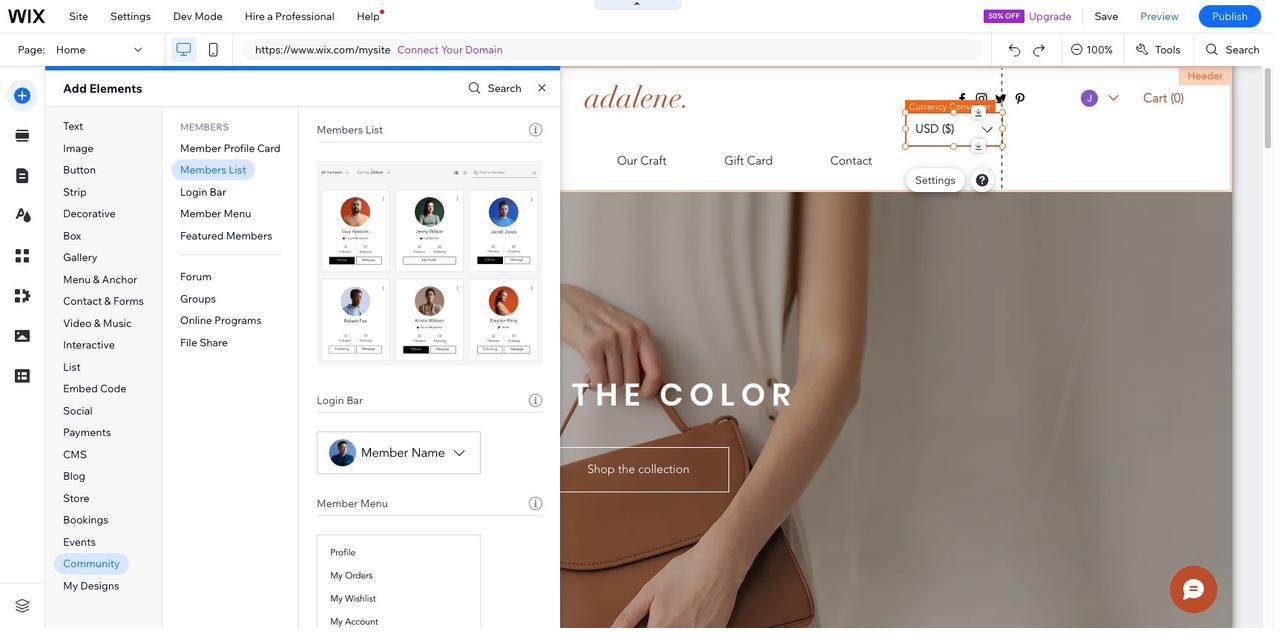 Task type: vqa. For each thing, say whether or not it's contained in the screenshot.
Group Page
no



Task type: locate. For each thing, give the bounding box(es) containing it.
menu & anchor
[[63, 273, 137, 286]]

& left 'forms'
[[104, 295, 111, 308]]

bar
[[210, 185, 226, 199], [346, 394, 363, 407]]

0 horizontal spatial list
[[63, 360, 81, 374]]

1 horizontal spatial bar
[[346, 394, 363, 407]]

tools
[[1155, 43, 1181, 56]]

1 vertical spatial settings
[[915, 173, 956, 187]]

1 vertical spatial search button
[[465, 78, 522, 99]]

0 vertical spatial search
[[1226, 43, 1260, 56]]

0 vertical spatial members list
[[317, 123, 383, 137]]

2 vertical spatial &
[[94, 317, 101, 330]]

blog
[[63, 470, 85, 483]]

text
[[63, 120, 83, 133]]

member
[[180, 141, 221, 155], [180, 207, 221, 221], [317, 497, 358, 510]]

preview button
[[1130, 0, 1190, 33]]

0 vertical spatial settings
[[110, 10, 151, 23]]

a
[[267, 10, 273, 23]]

forum
[[180, 270, 212, 284]]

featured members
[[180, 229, 272, 242]]

code
[[100, 382, 126, 396]]

payments
[[63, 426, 111, 440]]

0 horizontal spatial members list
[[180, 163, 246, 177]]

embed
[[63, 382, 98, 396]]

share
[[200, 336, 228, 349]]

my
[[63, 579, 78, 593]]

search down the domain at the top left of the page
[[488, 82, 522, 95]]

settings
[[110, 10, 151, 23], [915, 173, 956, 187]]

0 vertical spatial login
[[180, 185, 207, 199]]

search
[[1226, 43, 1260, 56], [488, 82, 522, 95]]

&
[[93, 273, 100, 286], [104, 295, 111, 308], [94, 317, 101, 330]]

1 horizontal spatial search button
[[1195, 33, 1273, 66]]

1 horizontal spatial list
[[229, 163, 246, 177]]

gallery
[[63, 251, 97, 264]]

interactive
[[63, 339, 115, 352]]

search button
[[1195, 33, 1273, 66], [465, 78, 522, 99]]

search button down 'publish' button
[[1195, 33, 1273, 66]]

0 vertical spatial list
[[366, 123, 383, 137]]

members
[[180, 121, 229, 133], [317, 123, 363, 137], [180, 163, 226, 177], [226, 229, 272, 242]]

0 horizontal spatial member menu
[[180, 207, 251, 221]]

anchor
[[102, 273, 137, 286]]

1 horizontal spatial member menu
[[317, 497, 388, 510]]

search button down the domain at the top left of the page
[[465, 78, 522, 99]]

1 horizontal spatial settings
[[915, 173, 956, 187]]

settings left dev
[[110, 10, 151, 23]]

2 vertical spatial member
[[317, 497, 358, 510]]

social
[[63, 404, 93, 418]]

menu
[[224, 207, 251, 221], [63, 273, 91, 286], [360, 497, 388, 510]]

events
[[63, 536, 96, 549]]

home
[[56, 43, 86, 56]]

bookings
[[63, 514, 109, 527]]

1 horizontal spatial members list
[[317, 123, 383, 137]]

save
[[1095, 10, 1118, 23]]

elements
[[89, 81, 142, 96]]

0 horizontal spatial bar
[[210, 185, 226, 199]]

hire a professional
[[245, 10, 335, 23]]

0 vertical spatial member menu
[[180, 207, 251, 221]]

& right video on the bottom left of page
[[94, 317, 101, 330]]

1 vertical spatial login bar
[[317, 394, 363, 407]]

member profile card
[[180, 141, 281, 155]]

& up contact & forms
[[93, 273, 100, 286]]

dev
[[173, 10, 192, 23]]

store
[[63, 492, 89, 505]]

0 vertical spatial menu
[[224, 207, 251, 221]]

100%
[[1086, 43, 1113, 56]]

card
[[257, 141, 281, 155]]

0 horizontal spatial settings
[[110, 10, 151, 23]]

profile
[[224, 141, 255, 155]]

0 vertical spatial login bar
[[180, 185, 226, 199]]

music
[[103, 317, 132, 330]]

login
[[180, 185, 207, 199], [317, 394, 344, 407]]

header
[[1188, 69, 1224, 82]]

https://www.wix.com/mysite
[[255, 43, 391, 56]]

1 horizontal spatial menu
[[224, 207, 251, 221]]

1 vertical spatial &
[[104, 295, 111, 308]]

0 horizontal spatial login
[[180, 185, 207, 199]]

converter
[[949, 101, 991, 112]]

0 horizontal spatial search
[[488, 82, 522, 95]]

1 vertical spatial member
[[180, 207, 221, 221]]

search down 'publish'
[[1226, 43, 1260, 56]]

strip
[[63, 185, 87, 199]]

contact & forms
[[63, 295, 144, 308]]

1 vertical spatial login
[[317, 394, 344, 407]]

settings down currency
[[915, 173, 956, 187]]

members list
[[317, 123, 383, 137], [180, 163, 246, 177]]

add
[[63, 81, 87, 96]]

list
[[366, 123, 383, 137], [229, 163, 246, 177], [63, 360, 81, 374]]

1 vertical spatial search
[[488, 82, 522, 95]]

community
[[63, 558, 120, 571]]

preview
[[1141, 10, 1179, 23]]

0 vertical spatial member
[[180, 141, 221, 155]]

0 horizontal spatial menu
[[63, 273, 91, 286]]

currency converter
[[909, 101, 991, 112]]

2 vertical spatial menu
[[360, 497, 388, 510]]

member menu
[[180, 207, 251, 221], [317, 497, 388, 510]]

contact
[[63, 295, 102, 308]]

0 horizontal spatial login bar
[[180, 185, 226, 199]]

0 vertical spatial &
[[93, 273, 100, 286]]

login bar
[[180, 185, 226, 199], [317, 394, 363, 407]]



Task type: describe. For each thing, give the bounding box(es) containing it.
file
[[180, 336, 197, 349]]

& for video
[[94, 317, 101, 330]]

decorative
[[63, 207, 116, 221]]

upgrade
[[1029, 10, 1072, 23]]

hire
[[245, 10, 265, 23]]

& for menu
[[93, 273, 100, 286]]

off
[[1005, 11, 1020, 21]]

video & music
[[63, 317, 132, 330]]

1 vertical spatial bar
[[346, 394, 363, 407]]

connect
[[397, 43, 439, 56]]

your
[[441, 43, 463, 56]]

cms
[[63, 448, 87, 461]]

1 horizontal spatial login bar
[[317, 394, 363, 407]]

0 vertical spatial bar
[[210, 185, 226, 199]]

50%
[[988, 11, 1004, 21]]

forms
[[113, 295, 144, 308]]

1 vertical spatial members list
[[180, 163, 246, 177]]

add elements
[[63, 81, 142, 96]]

save button
[[1084, 0, 1130, 33]]

image
[[63, 141, 94, 155]]

professional
[[275, 10, 335, 23]]

site
[[69, 10, 88, 23]]

https://www.wix.com/mysite connect your domain
[[255, 43, 503, 56]]

help
[[357, 10, 380, 23]]

2 horizontal spatial menu
[[360, 497, 388, 510]]

online
[[180, 314, 212, 327]]

embed code
[[63, 382, 126, 396]]

programs
[[214, 314, 262, 327]]

groups
[[180, 292, 216, 306]]

2 horizontal spatial list
[[366, 123, 383, 137]]

50% off
[[988, 11, 1020, 21]]

100% button
[[1063, 33, 1123, 66]]

video
[[63, 317, 92, 330]]

publish button
[[1199, 5, 1261, 27]]

0 vertical spatial search button
[[1195, 33, 1273, 66]]

& for contact
[[104, 295, 111, 308]]

2 vertical spatial list
[[63, 360, 81, 374]]

0 horizontal spatial search button
[[465, 78, 522, 99]]

tools button
[[1124, 33, 1194, 66]]

my designs
[[63, 579, 119, 593]]

1 horizontal spatial search
[[1226, 43, 1260, 56]]

file share
[[180, 336, 228, 349]]

publish
[[1212, 10, 1248, 23]]

dev mode
[[173, 10, 223, 23]]

mode
[[194, 10, 223, 23]]

online programs
[[180, 314, 262, 327]]

1 vertical spatial member menu
[[317, 497, 388, 510]]

designs
[[80, 579, 119, 593]]

button
[[63, 163, 96, 177]]

1 vertical spatial menu
[[63, 273, 91, 286]]

domain
[[465, 43, 503, 56]]

currency
[[909, 101, 947, 112]]

featured
[[180, 229, 224, 242]]

1 horizontal spatial login
[[317, 394, 344, 407]]

1 vertical spatial list
[[229, 163, 246, 177]]

box
[[63, 229, 81, 242]]



